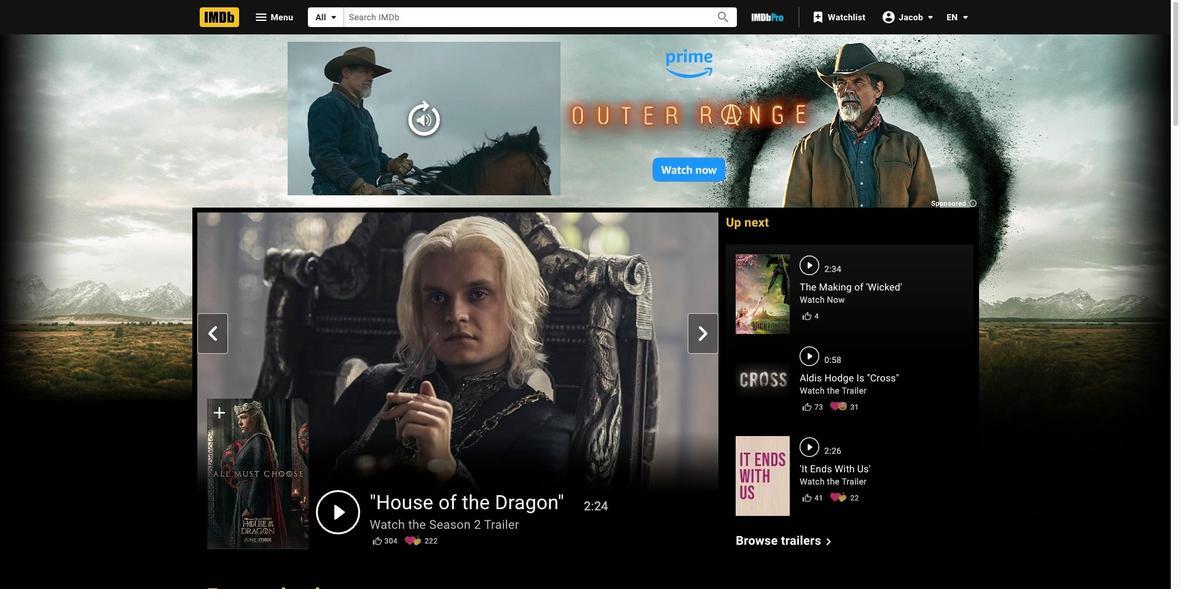 Task type: vqa. For each thing, say whether or not it's contained in the screenshot.
chevron right image
yes



Task type: locate. For each thing, give the bounding box(es) containing it.
0 horizontal spatial arrow drop down image
[[326, 10, 341, 25]]

2 arrow drop down image from the left
[[959, 10, 973, 25]]

account circle image
[[882, 10, 897, 24]]

menu image
[[254, 10, 268, 25]]

1 73 people liked this video image from the top
[[800, 401, 815, 413]]

None search field
[[308, 7, 737, 27]]

73 people liked this video image
[[800, 401, 815, 413], [800, 403, 815, 413]]

4 people liked this video image
[[800, 310, 815, 322]]

submit search image
[[717, 10, 732, 25]]

41 people liked this video image
[[800, 492, 815, 504], [800, 494, 815, 504]]

304 people liked this video image
[[370, 536, 385, 547], [370, 537, 385, 547]]

2 304 people liked this video image from the top
[[370, 537, 385, 547]]

there are 222 reactions to this video from other people, primarily love it and appreciate emojis image
[[403, 534, 425, 549]]

Search IMDb text field
[[344, 8, 703, 27]]

chevron right image
[[822, 535, 837, 550]]

chevron right inline image
[[696, 327, 711, 341]]

there are 22 reactions to this video from other people, primarily love it and appreciate emojis image
[[829, 490, 851, 505]]

arrow drop down image
[[326, 10, 341, 25], [959, 10, 973, 25]]

None field
[[344, 8, 703, 27]]

house of the dragon image
[[207, 399, 308, 550], [207, 399, 308, 549]]

1 304 people liked this video image from the top
[[370, 536, 385, 547]]

1 41 people liked this video image from the top
[[800, 492, 815, 504]]

home image
[[200, 7, 239, 27]]

group
[[197, 213, 719, 550], [207, 399, 308, 550]]

1 horizontal spatial arrow drop down image
[[959, 10, 973, 25]]



Task type: describe. For each thing, give the bounding box(es) containing it.
chevron left inline image
[[205, 327, 220, 341]]

sponsored content section
[[0, 0, 1176, 590]]

there are 31 reactions to this video from other people, primarily love it and excited emojis image
[[829, 399, 851, 414]]

4 people liked this video image
[[800, 312, 815, 322]]

it ends with us image
[[736, 437, 790, 517]]

1 arrow drop down image from the left
[[326, 10, 341, 25]]

wicked image
[[736, 255, 790, 335]]

"house of the dragon" image
[[197, 213, 719, 507]]

arrow drop down image
[[924, 10, 939, 24]]

2 73 people liked this video image from the top
[[800, 403, 815, 413]]

cross image
[[736, 346, 790, 426]]

2 41 people liked this video image from the top
[[800, 494, 815, 504]]

watchlist image
[[811, 10, 826, 25]]

"house of the dragon" element
[[197, 213, 719, 550]]



